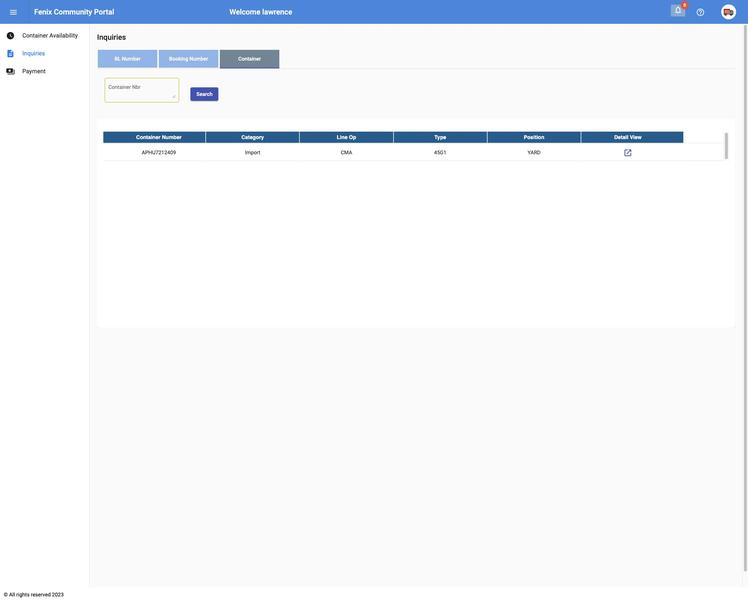 Task type: vqa. For each thing, say whether or not it's contained in the screenshot.


Task type: describe. For each thing, give the bounding box(es) containing it.
container number column header
[[103, 132, 206, 143]]

welcome lawrence
[[230, 7, 293, 16]]

bl
[[115, 56, 121, 62]]

©
[[4, 592, 8, 598]]

booking
[[169, 56, 188, 62]]

all
[[9, 592, 15, 598]]

© all rights reserved 2023
[[4, 592, 64, 598]]

watch_later
[[6, 31, 15, 40]]

no color image containing description
[[6, 49, 15, 58]]

no color image for menu button
[[9, 8, 18, 17]]

booking number
[[169, 56, 208, 62]]

container for container
[[239, 56, 261, 62]]

open_in_new button
[[621, 145, 636, 160]]

row inside open_in_new grid
[[103, 132, 724, 143]]

cma
[[341, 150, 353, 156]]

open_in_new grid
[[103, 132, 730, 162]]

help_outline button
[[694, 4, 709, 19]]

bl number
[[115, 56, 141, 62]]

detail
[[615, 134, 629, 140]]

category column header
[[206, 132, 300, 143]]

notifications_none button
[[671, 4, 686, 17]]

detail view
[[615, 134, 642, 140]]

navigation containing watch_later
[[0, 24, 89, 80]]

menu button
[[6, 4, 21, 19]]

no color image for help_outline popup button
[[697, 8, 706, 17]]

menu
[[9, 8, 18, 17]]

open_in_new row
[[103, 143, 724, 162]]

container availability
[[22, 32, 78, 39]]

category
[[242, 134, 264, 140]]

payment
[[22, 68, 46, 75]]

number for booking number
[[190, 56, 208, 62]]

view
[[630, 134, 642, 140]]



Task type: locate. For each thing, give the bounding box(es) containing it.
aphu7212409
[[142, 150, 176, 156]]

no color image containing notifications_none
[[674, 6, 683, 15]]

number
[[122, 56, 141, 62], [190, 56, 208, 62], [162, 134, 182, 140]]

detail view column header
[[582, 132, 684, 143]]

line
[[337, 134, 348, 140]]

booking number tab panel
[[97, 69, 736, 328]]

no color image containing menu
[[9, 8, 18, 17]]

no color image down description
[[6, 67, 15, 76]]

1 horizontal spatial container
[[136, 134, 161, 140]]

rights
[[16, 592, 30, 598]]

no color image inside menu button
[[9, 8, 18, 17]]

number right bl
[[122, 56, 141, 62]]

inquiries up bl
[[97, 33, 126, 42]]

type
[[435, 134, 447, 140]]

inquiries up payment
[[22, 50, 45, 57]]

search button
[[191, 87, 219, 101]]

bl number tab panel
[[97, 69, 736, 328]]

no color image containing payments
[[6, 67, 15, 76]]

no color image down watch_later
[[6, 49, 15, 58]]

type column header
[[394, 132, 488, 143]]

no color image containing watch_later
[[6, 31, 15, 40]]

payments
[[6, 67, 15, 76]]

no color image right notifications_none popup button
[[697, 8, 706, 17]]

number for container number
[[162, 134, 182, 140]]

no color image up watch_later
[[9, 8, 18, 17]]

container inside column header
[[136, 134, 161, 140]]

number up aphu7212409
[[162, 134, 182, 140]]

portal
[[94, 7, 114, 16]]

reserved
[[31, 592, 51, 598]]

2 horizontal spatial number
[[190, 56, 208, 62]]

1 vertical spatial container
[[239, 56, 261, 62]]

1 horizontal spatial number
[[162, 134, 182, 140]]

community
[[54, 7, 92, 16]]

0 horizontal spatial container
[[22, 32, 48, 39]]

no color image inside help_outline popup button
[[697, 8, 706, 17]]

lawrence
[[263, 7, 293, 16]]

1 horizontal spatial inquiries
[[97, 33, 126, 42]]

notifications_none
[[674, 6, 683, 15]]

number inside column header
[[162, 134, 182, 140]]

row containing container number
[[103, 132, 724, 143]]

container number
[[136, 134, 182, 140]]

search
[[197, 91, 213, 97]]

fenix
[[34, 7, 52, 16]]

welcome
[[230, 7, 261, 16]]

position column header
[[488, 132, 582, 143]]

no color image inside notifications_none popup button
[[674, 6, 683, 15]]

2 horizontal spatial container
[[239, 56, 261, 62]]

1 vertical spatial inquiries
[[22, 50, 45, 57]]

container for container availability
[[22, 32, 48, 39]]

2023
[[52, 592, 64, 598]]

0 vertical spatial container
[[22, 32, 48, 39]]

description
[[6, 49, 15, 58]]

import
[[245, 150, 261, 156]]

container for container number
[[136, 134, 161, 140]]

fenix community portal
[[34, 7, 114, 16]]

line op
[[337, 134, 357, 140]]

no color image inside open_in_new button
[[624, 149, 633, 158]]

0 horizontal spatial number
[[122, 56, 141, 62]]

op
[[349, 134, 357, 140]]

position
[[524, 134, 545, 140]]

0 horizontal spatial inquiries
[[22, 50, 45, 57]]

no color image up description
[[6, 31, 15, 40]]

availability
[[49, 32, 78, 39]]

number right booking
[[190, 56, 208, 62]]

yard
[[528, 150, 541, 156]]

no color image down the detail view
[[624, 149, 633, 158]]

row
[[103, 132, 724, 143]]

no color image containing open_in_new
[[624, 149, 633, 158]]

no color image containing help_outline
[[697, 8, 706, 17]]

inquiries
[[97, 33, 126, 42], [22, 50, 45, 57]]

no color image
[[9, 8, 18, 17], [697, 8, 706, 17], [6, 67, 15, 76]]

container
[[22, 32, 48, 39], [239, 56, 261, 62], [136, 134, 161, 140]]

no color image
[[674, 6, 683, 15], [6, 31, 15, 40], [6, 49, 15, 58], [624, 149, 633, 158]]

2 vertical spatial container
[[136, 134, 161, 140]]

None text field
[[109, 85, 176, 98]]

0 vertical spatial inquiries
[[97, 33, 126, 42]]

help_outline
[[697, 8, 706, 17]]

open_in_new
[[624, 149, 633, 158]]

number for bl number
[[122, 56, 141, 62]]

line op column header
[[300, 132, 394, 143]]

no color image left help_outline popup button
[[674, 6, 683, 15]]

navigation
[[0, 24, 89, 80]]

45g1
[[435, 150, 447, 156]]



